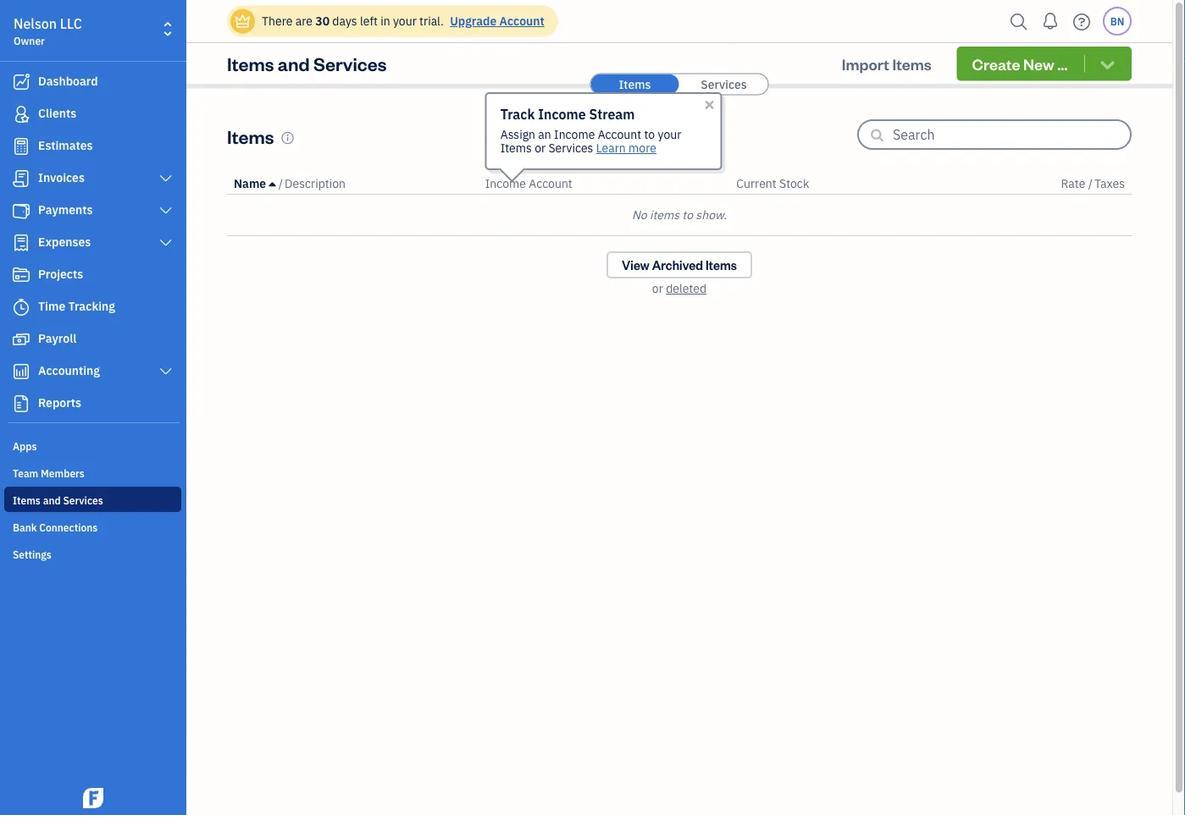 Task type: describe. For each thing, give the bounding box(es) containing it.
estimates link
[[4, 131, 181, 162]]

reports link
[[4, 389, 181, 419]]

create new … button
[[957, 47, 1132, 81]]

projects
[[38, 266, 83, 282]]

description
[[285, 176, 346, 191]]

services down days
[[313, 51, 387, 76]]

apps link
[[4, 433, 181, 458]]

team
[[13, 467, 38, 480]]

rate
[[1061, 176, 1086, 191]]

or inside view archived items or deleted
[[652, 281, 663, 297]]

archived
[[652, 257, 703, 273]]

2 vertical spatial account
[[529, 176, 573, 191]]

taxes
[[1095, 176, 1125, 191]]

track
[[500, 105, 535, 123]]

no items to show.
[[632, 207, 727, 223]]

view archived items or deleted
[[622, 257, 737, 297]]

payroll
[[38, 331, 76, 347]]

items inside view archived items or deleted
[[706, 257, 737, 273]]

learn
[[596, 140, 626, 156]]

or inside assign an income account to your items or services
[[535, 140, 546, 156]]

items inside assign an income account to your items or services
[[500, 140, 532, 156]]

no
[[632, 207, 647, 223]]

income account
[[485, 176, 573, 191]]

name
[[234, 176, 266, 191]]

current stock link
[[737, 176, 809, 191]]

days
[[332, 13, 357, 29]]

show.
[[696, 207, 727, 223]]

learn more link
[[596, 140, 657, 156]]

assign an income account to your items or services
[[500, 127, 682, 156]]

0 horizontal spatial your
[[393, 13, 417, 29]]

items link
[[591, 74, 679, 94]]

create new … button
[[957, 47, 1132, 81]]

time
[[38, 299, 65, 314]]

stream
[[589, 105, 635, 123]]

go to help image
[[1068, 9, 1096, 34]]

estimates
[[38, 138, 93, 153]]

current
[[737, 176, 777, 191]]

invoices link
[[4, 164, 181, 194]]

rate link
[[1061, 176, 1088, 191]]

chevrondown image
[[1098, 55, 1118, 72]]

bank connections
[[13, 521, 98, 535]]

clients
[[38, 105, 76, 121]]

import
[[842, 54, 890, 74]]

…
[[1058, 54, 1068, 74]]

bn button
[[1103, 7, 1132, 36]]

expenses link
[[4, 228, 181, 258]]

settings
[[13, 548, 52, 562]]

are
[[295, 13, 313, 29]]

2 vertical spatial income
[[485, 176, 526, 191]]

view archived items link
[[607, 252, 752, 279]]

description link
[[285, 176, 346, 191]]

bank
[[13, 521, 37, 535]]

income inside assign an income account to your items or services
[[554, 127, 595, 142]]

to inside assign an income account to your items or services
[[644, 127, 655, 142]]

project image
[[11, 267, 31, 284]]

your inside assign an income account to your items or services
[[658, 127, 682, 142]]

members
[[41, 467, 85, 480]]

info image
[[281, 131, 295, 145]]

bn
[[1111, 14, 1125, 28]]

stock
[[780, 176, 809, 191]]

services inside 'link'
[[701, 76, 747, 92]]

view
[[622, 257, 650, 273]]

time tracking link
[[4, 292, 181, 323]]

bank connections link
[[4, 514, 181, 540]]

payroll link
[[4, 325, 181, 355]]

report image
[[11, 396, 31, 413]]

money image
[[11, 331, 31, 348]]

there are 30 days left in your trial. upgrade account
[[262, 13, 545, 29]]

in
[[381, 13, 390, 29]]

owner
[[14, 34, 45, 47]]

services inside 'main' element
[[63, 494, 103, 508]]

items inside button
[[893, 54, 932, 74]]

new
[[1024, 54, 1055, 74]]

expenses
[[38, 234, 91, 250]]

dashboard link
[[4, 67, 181, 97]]

estimate image
[[11, 138, 31, 155]]

crown image
[[234, 12, 252, 30]]

payments
[[38, 202, 93, 218]]



Task type: vqa. For each thing, say whether or not it's contained in the screenshot.
chevron large down image for Expenses
yes



Task type: locate. For each thing, give the bounding box(es) containing it.
1 horizontal spatial /
[[1088, 176, 1093, 191]]

dashboard image
[[11, 74, 31, 91]]

name link
[[234, 176, 279, 191]]

your right in
[[393, 13, 417, 29]]

trial.
[[419, 13, 444, 29]]

tracking
[[68, 299, 115, 314]]

services up close image
[[701, 76, 747, 92]]

income
[[538, 105, 586, 123], [554, 127, 595, 142], [485, 176, 526, 191]]

0 vertical spatial your
[[393, 13, 417, 29]]

services up bank connections link
[[63, 494, 103, 508]]

your
[[393, 13, 417, 29], [658, 127, 682, 142]]

client image
[[11, 106, 31, 123]]

chevron large down image for accounting
[[158, 365, 174, 379]]

0 vertical spatial chevron large down image
[[158, 172, 174, 186]]

time tracking
[[38, 299, 115, 314]]

projects link
[[4, 260, 181, 291]]

chevron large down image
[[158, 172, 174, 186], [158, 204, 174, 218], [158, 365, 174, 379]]

chevron large down image inside accounting link
[[158, 365, 174, 379]]

create new …
[[972, 54, 1068, 74]]

clients link
[[4, 99, 181, 130]]

0 vertical spatial and
[[278, 51, 310, 76]]

0 horizontal spatial /
[[279, 176, 283, 191]]

1 vertical spatial or
[[652, 281, 663, 297]]

30
[[315, 13, 330, 29]]

connections
[[39, 521, 98, 535]]

3 chevron large down image from the top
[[158, 365, 174, 379]]

items right import
[[893, 54, 932, 74]]

or up income account link
[[535, 140, 546, 156]]

2 chevron large down image from the top
[[158, 204, 174, 218]]

0 horizontal spatial and
[[43, 494, 61, 508]]

0 vertical spatial to
[[644, 127, 655, 142]]

there
[[262, 13, 293, 29]]

create
[[972, 54, 1021, 74]]

rate / taxes
[[1061, 176, 1125, 191]]

1 vertical spatial items and services
[[13, 494, 103, 508]]

reports
[[38, 395, 81, 411]]

0 horizontal spatial or
[[535, 140, 546, 156]]

items down the team
[[13, 494, 41, 508]]

services inside assign an income account to your items or services
[[549, 140, 593, 156]]

Search text field
[[893, 121, 1130, 148]]

deleted link
[[666, 281, 707, 297]]

invoice image
[[11, 170, 31, 187]]

team members link
[[4, 460, 181, 485]]

items inside 'main' element
[[13, 494, 41, 508]]

chevron large down image inside 'invoices' link
[[158, 172, 174, 186]]

items
[[227, 51, 274, 76], [893, 54, 932, 74], [619, 76, 651, 92], [227, 124, 274, 148], [500, 140, 532, 156], [706, 257, 737, 273], [13, 494, 41, 508]]

items up 'stream' at the top
[[619, 76, 651, 92]]

deleted
[[666, 281, 707, 297]]

1 horizontal spatial items and services
[[227, 51, 387, 76]]

2 vertical spatial chevron large down image
[[158, 365, 174, 379]]

items
[[650, 207, 680, 223]]

0 vertical spatial account
[[500, 13, 545, 29]]

apps
[[13, 440, 37, 453]]

0 vertical spatial or
[[535, 140, 546, 156]]

items left an
[[500, 140, 532, 156]]

import items button
[[827, 47, 947, 81]]

chevron large down image
[[158, 236, 174, 250]]

1 vertical spatial chevron large down image
[[158, 204, 174, 218]]

chevron large down image for invoices
[[158, 172, 174, 186]]

account down 'stream' at the top
[[598, 127, 642, 142]]

your right 'more'
[[658, 127, 682, 142]]

1 horizontal spatial your
[[658, 127, 682, 142]]

expense image
[[11, 235, 31, 252]]

1 horizontal spatial and
[[278, 51, 310, 76]]

/ right the caretup icon
[[279, 176, 283, 191]]

track income stream
[[500, 105, 635, 123]]

0 horizontal spatial items and services
[[13, 494, 103, 508]]

upgrade
[[450, 13, 497, 29]]

or
[[535, 140, 546, 156], [652, 281, 663, 297]]

chart image
[[11, 363, 31, 380]]

2 / from the left
[[1088, 176, 1093, 191]]

items up the deleted
[[706, 257, 737, 273]]

/
[[279, 176, 283, 191], [1088, 176, 1093, 191]]

and down team members
[[43, 494, 61, 508]]

more
[[629, 140, 657, 156]]

dashboard
[[38, 73, 98, 89]]

nelson
[[14, 15, 57, 33]]

1 vertical spatial to
[[682, 207, 693, 223]]

income down track income stream
[[554, 127, 595, 142]]

assign
[[500, 127, 536, 142]]

nelson llc owner
[[14, 15, 82, 47]]

items and services link
[[4, 487, 181, 513]]

llc
[[60, 15, 82, 33]]

income down assign
[[485, 176, 526, 191]]

to right items
[[682, 207, 693, 223]]

1 vertical spatial and
[[43, 494, 61, 508]]

1 chevron large down image from the top
[[158, 172, 174, 186]]

or left deleted link
[[652, 281, 663, 297]]

timer image
[[11, 299, 31, 316]]

payments link
[[4, 196, 181, 226]]

account inside assign an income account to your items or services
[[598, 127, 642, 142]]

1 vertical spatial your
[[658, 127, 682, 142]]

settings link
[[4, 541, 181, 567]]

freshbooks image
[[80, 789, 107, 809]]

items and services
[[227, 51, 387, 76], [13, 494, 103, 508]]

account
[[500, 13, 545, 29], [598, 127, 642, 142], [529, 176, 573, 191]]

items and services inside 'main' element
[[13, 494, 103, 508]]

close image
[[703, 98, 717, 112]]

left
[[360, 13, 378, 29]]

an
[[538, 127, 551, 142]]

items left info icon
[[227, 124, 274, 148]]

0 horizontal spatial to
[[644, 127, 655, 142]]

notifications image
[[1037, 4, 1064, 38]]

1 / from the left
[[279, 176, 283, 191]]

0 vertical spatial income
[[538, 105, 586, 123]]

accounting link
[[4, 357, 181, 387]]

services down track income stream
[[549, 140, 593, 156]]

caretup image
[[269, 177, 276, 191]]

0 vertical spatial items and services
[[227, 51, 387, 76]]

/ right rate
[[1088, 176, 1093, 191]]

accounting
[[38, 363, 100, 379]]

services link
[[680, 74, 768, 94]]

items and services up bank connections
[[13, 494, 103, 508]]

import items
[[842, 54, 932, 74]]

and down are
[[278, 51, 310, 76]]

invoices
[[38, 170, 85, 186]]

upgrade account link
[[447, 13, 545, 29]]

1 vertical spatial income
[[554, 127, 595, 142]]

search image
[[1006, 9, 1033, 34]]

learn more
[[596, 140, 657, 156]]

1 vertical spatial account
[[598, 127, 642, 142]]

to right learn
[[644, 127, 655, 142]]

current stock
[[737, 176, 809, 191]]

account down an
[[529, 176, 573, 191]]

1 horizontal spatial or
[[652, 281, 663, 297]]

account right upgrade
[[500, 13, 545, 29]]

income up an
[[538, 105, 586, 123]]

chevron large down image for payments
[[158, 204, 174, 218]]

1 horizontal spatial to
[[682, 207, 693, 223]]

to
[[644, 127, 655, 142], [682, 207, 693, 223]]

services
[[313, 51, 387, 76], [701, 76, 747, 92], [549, 140, 593, 156], [63, 494, 103, 508]]

income account link
[[485, 176, 573, 191]]

main element
[[0, 0, 229, 816]]

items and services down are
[[227, 51, 387, 76]]

and inside 'main' element
[[43, 494, 61, 508]]

payment image
[[11, 203, 31, 219]]

team members
[[13, 467, 85, 480]]

items down crown icon
[[227, 51, 274, 76]]



